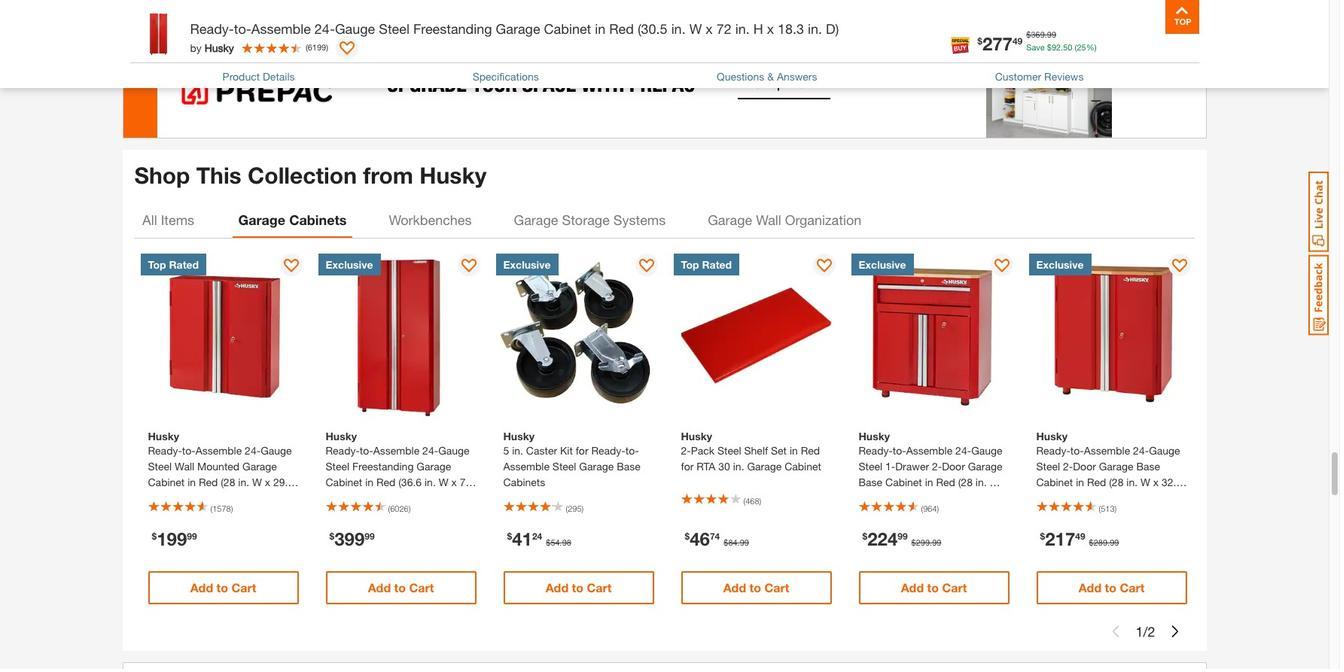 Task type: vqa. For each thing, say whether or not it's contained in the screenshot.
'(36.6'
yes



Task type: locate. For each thing, give the bounding box(es) containing it.
top down visualtabs tab list
[[681, 258, 699, 271]]

5 add from the left
[[901, 581, 924, 595]]

exclusive for 224
[[859, 258, 906, 271]]

gauge for husky ready-to-assemble 24-gauge steel wall mounted garage cabinet in red (28 in. w x 29.7 in. h x 12 in. d)
[[261, 444, 292, 457]]

18.3 left "( 513 )"
[[1069, 492, 1090, 505]]

add to cart button down the '299'
[[859, 572, 1009, 605]]

h left the '( 964 )'
[[896, 492, 904, 505]]

base inside husky ready-to-assemble 24-gauge steel 1-drawer 2-door garage base cabinet in red (28 in. w x 32.8 in. h x 18.3 in. d)
[[859, 476, 882, 489]]

questions & answers button
[[717, 68, 817, 84], [717, 68, 817, 84]]

door up $ 217 49 $ 289 . 99
[[1073, 460, 1096, 473]]

ready-to-assemble 24-gauge steel freestanding garage cabinet in red (36.6 in. w x 72 in. h x 18.3 in. d) image
[[318, 254, 484, 420]]

2 cart from the left
[[409, 581, 434, 595]]

to- inside husky ready-to-assemble 24-gauge steel 1-drawer 2-door garage base cabinet in red (28 in. w x 32.8 in. h x 18.3 in. d)
[[893, 444, 906, 457]]

3 display image from the left
[[1172, 259, 1187, 274]]

red left (36.6
[[376, 476, 395, 489]]

top down all
[[148, 258, 166, 271]]

in inside the husky ready-to-assemble 24-gauge steel 2-door garage base cabinet in red (28 in. w x 32.8 in. h x 18.3 in. d)
[[1076, 476, 1084, 489]]

1 horizontal spatial rated
[[702, 258, 732, 271]]

99 inside $ 46 74 $ 84 . 99
[[740, 538, 749, 547]]

12
[[181, 492, 193, 505]]

cabinets down shop this collection from husky
[[289, 212, 347, 228]]

2 top rated from the left
[[681, 258, 732, 271]]

assemble for husky ready-to-assemble 24-gauge steel 1-drawer 2-door garage base cabinet in red (28 in. w x 32.8 in. h x 18.3 in. d)
[[906, 444, 953, 457]]

freestanding up (36.6
[[352, 460, 414, 473]]

add to cart button down $ 399 99
[[326, 572, 476, 605]]

red inside the husky ready-to-assemble 24-gauge steel 2-door garage base cabinet in red (28 in. w x 32.8 in. h x 18.3 in. d)
[[1087, 476, 1106, 489]]

answers
[[777, 70, 817, 83]]

base
[[617, 460, 640, 473], [1136, 460, 1160, 473], [859, 476, 882, 489]]

1 horizontal spatial wall
[[756, 212, 781, 228]]

5 to from the left
[[927, 581, 939, 595]]

add to cart
[[190, 581, 256, 595], [368, 581, 434, 595], [546, 581, 612, 595], [723, 581, 789, 595], [901, 581, 967, 595], [1079, 581, 1145, 595]]

to for 217
[[1105, 581, 1116, 595]]

assemble up ( 6199 )
[[251, 20, 311, 37]]

. inside $ 224 99 $ 299 . 99
[[930, 538, 932, 547]]

red up 513
[[1087, 476, 1106, 489]]

6 cart from the left
[[1120, 581, 1145, 595]]

84
[[728, 538, 737, 547]]

garage storage systems button
[[508, 202, 672, 238]]

1 vertical spatial 32.8
[[859, 492, 879, 505]]

0 horizontal spatial cabinets
[[289, 212, 347, 228]]

h inside "husky ready-to-assemble 24-gauge steel freestanding garage cabinet in red (36.6 in. w x 72 in. h x 18.3 in. d)"
[[340, 492, 347, 505]]

0 vertical spatial freestanding
[[413, 20, 492, 37]]

1 (28 from the left
[[221, 476, 235, 489]]

add down 84
[[723, 581, 746, 595]]

display image for husky 5 in. caster kit for ready-to- assemble steel garage base cabinets
[[639, 259, 654, 274]]

72 right (36.6
[[460, 476, 471, 489]]

visualtabs tab list
[[134, 202, 1194, 238]]

customer reviews button
[[995, 68, 1084, 84], [995, 68, 1084, 84]]

cabinet
[[544, 20, 591, 37], [785, 460, 821, 473], [148, 476, 185, 489], [326, 476, 362, 489], [885, 476, 922, 489], [1036, 476, 1073, 489]]

74
[[710, 531, 720, 542]]

top button
[[1165, 0, 1199, 34]]

add to cart button for 46
[[681, 572, 832, 605]]

in left (36.6
[[365, 476, 373, 489]]

$ 217 49 $ 289 . 99
[[1040, 529, 1119, 550]]

1 display image from the left
[[461, 259, 476, 274]]

72
[[716, 20, 731, 37], [460, 476, 471, 489]]

assemble for husky ready-to-assemble 24-gauge steel wall mounted garage cabinet in red (28 in. w x 29.7 in. h x 12 in. d)
[[196, 444, 242, 457]]

add to cart button for 224
[[859, 572, 1009, 605]]

0 horizontal spatial for
[[576, 444, 588, 457]]

cabinet inside husky ready-to-assemble 24-gauge steel wall mounted garage cabinet in red (28 in. w x 29.7 in. h x 12 in. d)
[[148, 476, 185, 489]]

1 horizontal spatial 49
[[1075, 531, 1085, 542]]

add down 289
[[1079, 581, 1102, 595]]

964
[[923, 504, 937, 514]]

$ inside $ 399 99
[[329, 531, 334, 542]]

for right kit
[[576, 444, 588, 457]]

in up $ 217 49 $ 289 . 99
[[1076, 476, 1084, 489]]

assemble down caster
[[503, 460, 550, 473]]

wall up 12
[[175, 460, 194, 473]]

red left (30.5 at the top left of the page
[[609, 20, 634, 37]]

cabinets inside button
[[289, 212, 347, 228]]

. for 224
[[930, 538, 932, 547]]

0 vertical spatial for
[[576, 444, 588, 457]]

steel inside "husky 5 in. caster kit for ready-to- assemble steel garage base cabinets"
[[552, 460, 576, 473]]

add to cart up this is the first slide image
[[1079, 581, 1145, 595]]

door
[[942, 460, 965, 473], [1073, 460, 1096, 473]]

husky inside the husky ready-to-assemble 24-gauge steel 2-door garage base cabinet in red (28 in. w x 32.8 in. h x 18.3 in. d)
[[1036, 430, 1068, 443]]

to- inside the husky ready-to-assemble 24-gauge steel 2-door garage base cabinet in red (28 in. w x 32.8 in. h x 18.3 in. d)
[[1070, 444, 1084, 457]]

1 vertical spatial 72
[[460, 476, 471, 489]]

3 add from the left
[[546, 581, 569, 595]]

husky for husky ready-to-assemble 24-gauge steel 1-drawer 2-door garage base cabinet in red (28 in. w x 32.8 in. h x 18.3 in. d)
[[859, 430, 890, 443]]

husky 2-pack steel shelf set in red for rta 30 in. garage cabinet
[[681, 430, 821, 473]]

1 vertical spatial 49
[[1075, 531, 1085, 542]]

3 add to cart from the left
[[546, 581, 612, 595]]

husky for husky ready-to-assemble 24-gauge steel freestanding garage cabinet in red (36.6 in. w x 72 in. h x 18.3 in. d)
[[326, 430, 357, 443]]

to- for husky ready-to-assemble 24-gauge steel 2-door garage base cabinet in red (28 in. w x 32.8 in. h x 18.3 in. d)
[[1070, 444, 1084, 457]]

. inside $ 41 24 $ 54 . 98
[[560, 538, 562, 547]]

w
[[689, 20, 702, 37], [252, 476, 262, 489], [439, 476, 448, 489], [990, 476, 999, 489], [1141, 476, 1150, 489]]

1 horizontal spatial for
[[681, 460, 694, 473]]

gauge inside "husky ready-to-assemble 24-gauge steel freestanding garage cabinet in red (36.6 in. w x 72 in. h x 18.3 in. d)"
[[438, 444, 469, 457]]

cabinets inside "husky 5 in. caster kit for ready-to- assemble steel garage base cabinets"
[[503, 476, 545, 489]]

2 top from the left
[[681, 258, 699, 271]]

steel inside husky ready-to-assemble 24-gauge steel 1-drawer 2-door garage base cabinet in red (28 in. w x 32.8 in. h x 18.3 in. d)
[[859, 460, 882, 473]]

0 vertical spatial 32.8
[[1162, 476, 1182, 489]]

rated
[[169, 258, 199, 271], [702, 258, 732, 271]]

d)
[[826, 20, 839, 37], [210, 492, 220, 505], [396, 492, 406, 505], [953, 492, 963, 505], [1107, 492, 1117, 505]]

5 add to cart button from the left
[[859, 572, 1009, 605]]

in up 12
[[188, 476, 196, 489]]

ready- for husky ready-to-assemble 24-gauge steel 2-door garage base cabinet in red (28 in. w x 32.8 in. h x 18.3 in. d)
[[1036, 444, 1070, 457]]

assemble up (36.6
[[373, 444, 420, 457]]

49 for 217
[[1075, 531, 1085, 542]]

1 exclusive from the left
[[326, 258, 373, 271]]

gauge inside husky ready-to-assemble 24-gauge steel 1-drawer 2-door garage base cabinet in red (28 in. w x 32.8 in. h x 18.3 in. d)
[[971, 444, 1002, 457]]

red
[[609, 20, 634, 37], [801, 444, 820, 457], [199, 476, 218, 489], [376, 476, 395, 489], [936, 476, 955, 489], [1087, 476, 1106, 489]]

to for 41
[[572, 581, 583, 595]]

add down $ 199 99
[[190, 581, 213, 595]]

display image
[[461, 259, 476, 274], [816, 259, 832, 274], [1172, 259, 1187, 274]]

0 horizontal spatial top
[[148, 258, 166, 271]]

husky inside husky ready-to-assemble 24-gauge steel 1-drawer 2-door garage base cabinet in red (28 in. w x 32.8 in. h x 18.3 in. d)
[[859, 430, 890, 443]]

wall inside husky ready-to-assemble 24-gauge steel wall mounted garage cabinet in red (28 in. w x 29.7 in. h x 12 in. d)
[[175, 460, 194, 473]]

1 vertical spatial wall
[[175, 460, 194, 473]]

49 left save
[[1013, 35, 1023, 46]]

freestanding up specifications
[[413, 20, 492, 37]]

6 add to cart button from the left
[[1036, 572, 1187, 605]]

$ 399 99
[[329, 529, 375, 550]]

base inside "husky 5 in. caster kit for ready-to- assemble steel garage base cabinets"
[[617, 460, 640, 473]]

h inside husky ready-to-assemble 24-gauge steel 1-drawer 2-door garage base cabinet in red (28 in. w x 32.8 in. h x 18.3 in. d)
[[896, 492, 904, 505]]

for inside husky 2-pack steel shelf set in red for rta 30 in. garage cabinet
[[681, 460, 694, 473]]

mounted
[[197, 460, 239, 473]]

drawer
[[895, 460, 929, 473]]

( for husky 5 in. caster kit for ready-to- assemble steel garage base cabinets
[[566, 504, 568, 514]]

2- up 217
[[1063, 460, 1073, 473]]

6026
[[390, 504, 409, 514]]

display image
[[340, 41, 355, 56], [283, 259, 298, 274], [639, 259, 654, 274], [994, 259, 1009, 274]]

5 cart from the left
[[942, 581, 967, 595]]

add down the '299'
[[901, 581, 924, 595]]

cabinets down caster
[[503, 476, 545, 489]]

25
[[1077, 42, 1086, 52]]

add down 54
[[546, 581, 569, 595]]

4 to from the left
[[750, 581, 761, 595]]

door inside husky ready-to-assemble 24-gauge steel 1-drawer 2-door garage base cabinet in red (28 in. w x 32.8 in. h x 18.3 in. d)
[[942, 460, 965, 473]]

add to cart button down 84
[[681, 572, 832, 605]]

24- inside husky ready-to-assemble 24-gauge steel wall mounted garage cabinet in red (28 in. w x 29.7 in. h x 12 in. d)
[[245, 444, 261, 457]]

32.8
[[1162, 476, 1182, 489], [859, 492, 879, 505]]

feedback link image
[[1308, 254, 1329, 336]]

gauge inside the husky ready-to-assemble 24-gauge steel 2-door garage base cabinet in red (28 in. w x 32.8 in. h x 18.3 in. d)
[[1149, 444, 1180, 457]]

cart for 41
[[587, 581, 612, 595]]

2 horizontal spatial base
[[1136, 460, 1160, 473]]

storage
[[562, 212, 610, 228]]

to- inside "husky ready-to-assemble 24-gauge steel freestanding garage cabinet in red (36.6 in. w x 72 in. h x 18.3 in. d)"
[[360, 444, 373, 457]]

red inside "husky ready-to-assemble 24-gauge steel freestanding garage cabinet in red (36.6 in. w x 72 in. h x 18.3 in. d)"
[[376, 476, 395, 489]]

1 horizontal spatial display image
[[816, 259, 832, 274]]

ready- inside "husky 5 in. caster kit for ready-to- assemble steel garage base cabinets"
[[591, 444, 625, 457]]

299
[[916, 538, 930, 547]]

4 add from the left
[[723, 581, 746, 595]]

2 rated from the left
[[702, 258, 732, 271]]

24- inside "husky ready-to-assemble 24-gauge steel freestanding garage cabinet in red (36.6 in. w x 72 in. h x 18.3 in. d)"
[[422, 444, 438, 457]]

gauge inside husky ready-to-assemble 24-gauge steel wall mounted garage cabinet in red (28 in. w x 29.7 in. h x 12 in. d)
[[261, 444, 292, 457]]

husky for husky 5 in. caster kit for ready-to- assemble steel garage base cabinets
[[503, 430, 535, 443]]

24- for husky ready-to-assemble 24-gauge steel freestanding garage cabinet in red (36.6 in. w x 72 in. h x 18.3 in. d)
[[422, 444, 438, 457]]

next slide image
[[1169, 626, 1181, 638]]

0 horizontal spatial 72
[[460, 476, 471, 489]]

assemble inside husky ready-to-assemble 24-gauge steel 1-drawer 2-door garage base cabinet in red (28 in. w x 32.8 in. h x 18.3 in. d)
[[906, 444, 953, 457]]

3 add to cart button from the left
[[503, 572, 654, 605]]

to- for husky ready-to-assemble 24-gauge steel 1-drawer 2-door garage base cabinet in red (28 in. w x 32.8 in. h x 18.3 in. d)
[[893, 444, 906, 457]]

6 to from the left
[[1105, 581, 1116, 595]]

)
[[326, 42, 328, 52], [759, 496, 761, 506], [231, 504, 233, 514], [409, 504, 411, 514], [582, 504, 584, 514], [937, 504, 939, 514], [1115, 504, 1117, 514]]

49 inside $ 217 49 $ 289 . 99
[[1075, 531, 1085, 542]]

garage inside husky ready-to-assemble 24-gauge steel wall mounted garage cabinet in red (28 in. w x 29.7 in. h x 12 in. d)
[[242, 460, 277, 473]]

6 add to cart from the left
[[1079, 581, 1145, 595]]

2 horizontal spatial display image
[[1172, 259, 1187, 274]]

display image for husky ready-to-assemble 24-gauge steel 1-drawer 2-door garage base cabinet in red (28 in. w x 32.8 in. h x 18.3 in. d)
[[994, 259, 1009, 274]]

ready- for husky ready-to-assemble 24-gauge steel freestanding garage cabinet in red (36.6 in. w x 72 in. h x 18.3 in. d)
[[326, 444, 360, 457]]

assemble inside "husky ready-to-assemble 24-gauge steel freestanding garage cabinet in red (36.6 in. w x 72 in. h x 18.3 in. d)"
[[373, 444, 420, 457]]

red down mounted
[[199, 476, 218, 489]]

1 horizontal spatial top rated
[[681, 258, 732, 271]]

2-pack steel shelf set in red for rta 30 in. garage cabinet image
[[673, 254, 839, 420]]

add to cart for 217
[[1079, 581, 1145, 595]]

$ 41 24 $ 54 . 98
[[507, 529, 571, 550]]

1 horizontal spatial top
[[681, 258, 699, 271]]

.
[[1045, 29, 1047, 39], [1061, 42, 1063, 52], [560, 538, 562, 547], [737, 538, 740, 547], [930, 538, 932, 547], [1107, 538, 1110, 547]]

assemble up "( 513 )"
[[1084, 444, 1130, 457]]

add to cart down 84
[[723, 581, 789, 595]]

%)
[[1086, 42, 1096, 52]]

18.3 down drawer
[[915, 492, 936, 505]]

cart
[[231, 581, 256, 595], [409, 581, 434, 595], [587, 581, 612, 595], [764, 581, 789, 595], [942, 581, 967, 595], [1120, 581, 1145, 595]]

red right "set"
[[801, 444, 820, 457]]

0 vertical spatial wall
[[756, 212, 781, 228]]

red inside husky 2-pack steel shelf set in red for rta 30 in. garage cabinet
[[801, 444, 820, 457]]

exclusive
[[326, 258, 373, 271], [503, 258, 551, 271], [859, 258, 906, 271], [1036, 258, 1084, 271]]

to- inside husky ready-to-assemble 24-gauge steel wall mounted garage cabinet in red (28 in. w x 29.7 in. h x 12 in. d)
[[182, 444, 196, 457]]

freestanding inside "husky ready-to-assemble 24-gauge steel freestanding garage cabinet in red (36.6 in. w x 72 in. h x 18.3 in. d)"
[[352, 460, 414, 473]]

husky inside "husky ready-to-assemble 24-gauge steel freestanding garage cabinet in red (36.6 in. w x 72 in. h x 18.3 in. d)"
[[326, 430, 357, 443]]

. for 41
[[560, 538, 562, 547]]

husky
[[205, 41, 234, 54], [420, 162, 486, 189], [148, 430, 179, 443], [326, 430, 357, 443], [503, 430, 535, 443], [681, 430, 712, 443], [859, 430, 890, 443], [1036, 430, 1068, 443]]

in inside husky ready-to-assemble 24-gauge steel wall mounted garage cabinet in red (28 in. w x 29.7 in. h x 12 in. d)
[[188, 476, 196, 489]]

top for $
[[681, 258, 699, 271]]

0 horizontal spatial top rated
[[148, 258, 199, 271]]

1 top rated from the left
[[148, 258, 199, 271]]

5 add to cart from the left
[[901, 581, 967, 595]]

2 (28 from the left
[[958, 476, 973, 489]]

1 cart from the left
[[231, 581, 256, 595]]

3 to from the left
[[572, 581, 583, 595]]

to-
[[234, 20, 251, 37], [182, 444, 196, 457], [360, 444, 373, 457], [625, 444, 639, 457], [893, 444, 906, 457], [1070, 444, 1084, 457]]

ready- inside husky ready-to-assemble 24-gauge steel 1-drawer 2-door garage base cabinet in red (28 in. w x 32.8 in. h x 18.3 in. d)
[[859, 444, 893, 457]]

add down $ 399 99
[[368, 581, 391, 595]]

cart for 217
[[1120, 581, 1145, 595]]

0 vertical spatial 49
[[1013, 35, 1023, 46]]

collection
[[248, 162, 357, 189]]

h up 399
[[340, 492, 347, 505]]

0 horizontal spatial 2-
[[681, 444, 691, 457]]

add to cart for 224
[[901, 581, 967, 595]]

rated for 199
[[169, 258, 199, 271]]

add to cart button down $ 199 99
[[148, 572, 298, 605]]

1-
[[885, 460, 895, 473]]

0 horizontal spatial 32.8
[[859, 492, 879, 505]]

2 display image from the left
[[816, 259, 832, 274]]

garage wall organization button
[[702, 202, 867, 238]]

1 horizontal spatial 72
[[716, 20, 731, 37]]

1578
[[212, 504, 231, 514]]

caster
[[526, 444, 557, 457]]

cabinet inside the husky ready-to-assemble 24-gauge steel 2-door garage base cabinet in red (28 in. w x 32.8 in. h x 18.3 in. d)
[[1036, 476, 1073, 489]]

steel inside "husky ready-to-assemble 24-gauge steel freestanding garage cabinet in red (36.6 in. w x 72 in. h x 18.3 in. d)"
[[326, 460, 349, 473]]

289
[[1094, 538, 1107, 547]]

display image for husky ready-to-assemble 24-gauge steel wall mounted garage cabinet in red (28 in. w x 29.7 in. h x 12 in. d)
[[283, 259, 298, 274]]

4 exclusive from the left
[[1036, 258, 1084, 271]]

in right "set"
[[790, 444, 798, 457]]

$ 369 . 99 save $ 92 . 50 ( 25 %)
[[1026, 29, 1096, 52]]

2 horizontal spatial 2-
[[1063, 460, 1073, 473]]

garage cabinets button
[[232, 202, 353, 238]]

0 horizontal spatial (28
[[221, 476, 235, 489]]

wall left organization
[[756, 212, 781, 228]]

pack
[[691, 444, 715, 457]]

1 horizontal spatial (28
[[958, 476, 973, 489]]

from
[[363, 162, 413, 189]]

0 horizontal spatial base
[[617, 460, 640, 473]]

assemble up drawer
[[906, 444, 953, 457]]

46
[[690, 529, 710, 550]]

(28 inside husky ready-to-assemble 24-gauge steel wall mounted garage cabinet in red (28 in. w x 29.7 in. h x 12 in. d)
[[221, 476, 235, 489]]

49 for 277
[[1013, 35, 1023, 46]]

2- left shelf
[[681, 444, 691, 457]]

for left rta
[[681, 460, 694, 473]]

. inside $ 217 49 $ 289 . 99
[[1107, 538, 1110, 547]]

3 cart from the left
[[587, 581, 612, 595]]

0 horizontal spatial rated
[[169, 258, 199, 271]]

1 vertical spatial freestanding
[[352, 460, 414, 473]]

w inside husky ready-to-assemble 24-gauge steel wall mounted garage cabinet in red (28 in. w x 29.7 in. h x 12 in. d)
[[252, 476, 262, 489]]

2-
[[681, 444, 691, 457], [932, 460, 942, 473], [1063, 460, 1073, 473]]

1 door from the left
[[942, 460, 965, 473]]

add to cart down $ 199 99
[[190, 581, 256, 595]]

garage inside the husky ready-to-assemble 24-gauge steel 2-door garage base cabinet in red (28 in. w x 32.8 in. h x 18.3 in. d)
[[1099, 460, 1133, 473]]

x
[[706, 20, 713, 37], [767, 20, 774, 37], [265, 476, 270, 489], [451, 476, 457, 489], [1002, 476, 1008, 489], [1153, 476, 1159, 489], [173, 492, 178, 505], [350, 492, 356, 505], [907, 492, 912, 505], [1061, 492, 1066, 505]]

$
[[1026, 29, 1031, 39], [977, 35, 982, 46], [1047, 42, 1052, 52], [152, 531, 157, 542], [329, 531, 334, 542], [507, 531, 512, 542], [685, 531, 690, 542], [862, 531, 867, 542], [1040, 531, 1045, 542], [546, 538, 551, 547], [724, 538, 728, 547], [911, 538, 916, 547], [1089, 538, 1094, 547]]

freestanding
[[413, 20, 492, 37], [352, 460, 414, 473]]

husky ready-to-assemble 24-gauge steel 2-door garage base cabinet in red (28 in. w x 32.8 in. h x 18.3 in. d)
[[1036, 430, 1182, 505]]

18.3 left the ( 6026 )
[[359, 492, 379, 505]]

18.3 inside "husky ready-to-assemble 24-gauge steel freestanding garage cabinet in red (36.6 in. w x 72 in. h x 18.3 in. d)"
[[359, 492, 379, 505]]

ready- inside husky ready-to-assemble 24-gauge steel wall mounted garage cabinet in red (28 in. w x 29.7 in. h x 12 in. d)
[[148, 444, 182, 457]]

top rated down all items button
[[148, 258, 199, 271]]

add to cart button down the 98
[[503, 572, 654, 605]]

husky inside "husky 5 in. caster kit for ready-to- assemble steel garage base cabinets"
[[503, 430, 535, 443]]

1 vertical spatial for
[[681, 460, 694, 473]]

assemble up mounted
[[196, 444, 242, 457]]

49 left 289
[[1075, 531, 1085, 542]]

in down drawer
[[925, 476, 933, 489]]

base inside the husky ready-to-assemble 24-gauge steel 2-door garage base cabinet in red (28 in. w x 32.8 in. h x 18.3 in. d)
[[1136, 460, 1160, 473]]

0 horizontal spatial 49
[[1013, 35, 1023, 46]]

1 horizontal spatial cabinets
[[503, 476, 545, 489]]

0 horizontal spatial door
[[942, 460, 965, 473]]

steel inside husky 2-pack steel shelf set in red for rta 30 in. garage cabinet
[[717, 444, 741, 457]]

add to cart button
[[148, 572, 298, 605], [326, 572, 476, 605], [503, 572, 654, 605], [681, 572, 832, 605], [859, 572, 1009, 605], [1036, 572, 1187, 605]]

garage inside "husky 5 in. caster kit for ready-to- assemble steel garage base cabinets"
[[579, 460, 614, 473]]

add to cart down $ 399 99
[[368, 581, 434, 595]]

24- for husky ready-to-assemble 24-gauge steel 1-drawer 2-door garage base cabinet in red (28 in. w x 32.8 in. h x 18.3 in. d)
[[955, 444, 971, 457]]

( 295 )
[[566, 504, 584, 514]]

for inside "husky 5 in. caster kit for ready-to- assemble steel garage base cabinets"
[[576, 444, 588, 457]]

live chat image
[[1308, 172, 1329, 252]]

d) inside husky ready-to-assemble 24-gauge steel wall mounted garage cabinet in red (28 in. w x 29.7 in. h x 12 in. d)
[[210, 492, 220, 505]]

6 add from the left
[[1079, 581, 1102, 595]]

513
[[1101, 504, 1115, 514]]

add to cart button up this is the first slide image
[[1036, 572, 1187, 605]]

product details button
[[223, 68, 295, 84], [223, 68, 295, 84]]

1 horizontal spatial base
[[859, 476, 882, 489]]

husky ready-to-assemble 24-gauge steel wall mounted garage cabinet in red (28 in. w x 29.7 in. h x 12 in. d)
[[148, 430, 294, 505]]

assemble
[[251, 20, 311, 37], [196, 444, 242, 457], [373, 444, 420, 457], [906, 444, 953, 457], [1084, 444, 1130, 457], [503, 460, 550, 473]]

rated down items
[[169, 258, 199, 271]]

add to cart down the '299'
[[901, 581, 967, 595]]

4 cart from the left
[[764, 581, 789, 595]]

72 up 'questions'
[[716, 20, 731, 37]]

ready-to-assemble 24-gauge steel wall mounted garage cabinet in red (28 in. w x 29.7 in. h x 12 in. d) image
[[140, 254, 306, 420]]

(
[[1075, 42, 1077, 52], [306, 42, 308, 52], [743, 496, 745, 506], [210, 504, 212, 514], [388, 504, 390, 514], [566, 504, 568, 514], [921, 504, 923, 514], [1099, 504, 1101, 514]]

2- right drawer
[[932, 460, 942, 473]]

cabinet inside husky ready-to-assemble 24-gauge steel 1-drawer 2-door garage base cabinet in red (28 in. w x 32.8 in. h x 18.3 in. d)
[[885, 476, 922, 489]]

0 vertical spatial cabinets
[[289, 212, 347, 228]]

99 inside $ 199 99
[[187, 531, 197, 542]]

in inside husky 2-pack steel shelf set in red for rta 30 in. garage cabinet
[[790, 444, 798, 457]]

red up 964
[[936, 476, 955, 489]]

) for husky 2-pack steel shelf set in red for rta 30 in. garage cabinet
[[759, 496, 761, 506]]

49 inside $ 277 49
[[1013, 35, 1023, 46]]

add to cart button for 217
[[1036, 572, 1187, 605]]

99
[[1047, 29, 1056, 39], [187, 531, 197, 542], [365, 531, 375, 542], [898, 531, 908, 542], [740, 538, 749, 547], [932, 538, 941, 547], [1110, 538, 1119, 547]]

1 top from the left
[[148, 258, 166, 271]]

top rated down visualtabs tab list
[[681, 258, 732, 271]]

door right drawer
[[942, 460, 965, 473]]

3 exclusive from the left
[[859, 258, 906, 271]]

3 (28 from the left
[[1109, 476, 1124, 489]]

. inside $ 46 74 $ 84 . 99
[[737, 538, 740, 547]]

0 horizontal spatial wall
[[175, 460, 194, 473]]

ready- inside the husky ready-to-assemble 24-gauge steel 2-door garage base cabinet in red (28 in. w x 32.8 in. h x 18.3 in. d)
[[1036, 444, 1070, 457]]

2 exclusive from the left
[[503, 258, 551, 271]]

by husky
[[190, 41, 234, 54]]

1 horizontal spatial 32.8
[[1162, 476, 1182, 489]]

in. inside "husky 5 in. caster kit for ready-to- assemble steel garage base cabinets"
[[512, 444, 523, 457]]

1 horizontal spatial 2-
[[932, 460, 942, 473]]

ready-
[[190, 20, 234, 37], [148, 444, 182, 457], [326, 444, 360, 457], [591, 444, 625, 457], [859, 444, 893, 457], [1036, 444, 1070, 457]]

1 add from the left
[[190, 581, 213, 595]]

( for husky 2-pack steel shelf set in red for rta 30 in. garage cabinet
[[743, 496, 745, 506]]

1 rated from the left
[[169, 258, 199, 271]]

24- inside the husky ready-to-assemble 24-gauge steel 2-door garage base cabinet in red (28 in. w x 32.8 in. h x 18.3 in. d)
[[1133, 444, 1149, 457]]

1 horizontal spatial door
[[1073, 460, 1096, 473]]

husky inside husky 2-pack steel shelf set in red for rta 30 in. garage cabinet
[[681, 430, 712, 443]]

h up 217
[[1050, 492, 1058, 505]]

1 vertical spatial cabinets
[[503, 476, 545, 489]]

. for 217
[[1107, 538, 1110, 547]]

husky 5 in. caster kit for ready-to- assemble steel garage base cabinets
[[503, 430, 640, 489]]

1 to from the left
[[217, 581, 228, 595]]

24- inside husky ready-to-assemble 24-gauge steel 1-drawer 2-door garage base cabinet in red (28 in. w x 32.8 in. h x 18.3 in. d)
[[955, 444, 971, 457]]

4 add to cart button from the left
[[681, 572, 832, 605]]

h left 12
[[162, 492, 170, 505]]

2 door from the left
[[1073, 460, 1096, 473]]

0 horizontal spatial display image
[[461, 259, 476, 274]]

$ 199 99
[[152, 529, 197, 550]]

49
[[1013, 35, 1023, 46], [1075, 531, 1085, 542]]

4 add to cart from the left
[[723, 581, 789, 595]]

workbenches button
[[383, 202, 478, 238]]

ready- inside "husky ready-to-assemble 24-gauge steel freestanding garage cabinet in red (36.6 in. w x 72 in. h x 18.3 in. d)"
[[326, 444, 360, 457]]

2 horizontal spatial (28
[[1109, 476, 1124, 489]]

gauge for husky ready-to-assemble 24-gauge steel 1-drawer 2-door garage base cabinet in red (28 in. w x 32.8 in. h x 18.3 in. d)
[[971, 444, 1002, 457]]

( for husky ready-to-assemble 24-gauge steel wall mounted garage cabinet in red (28 in. w x 29.7 in. h x 12 in. d)
[[210, 504, 212, 514]]

add to cart down the 98
[[546, 581, 612, 595]]

rated down visualtabs tab list
[[702, 258, 732, 271]]



Task type: describe. For each thing, give the bounding box(es) containing it.
(36.6
[[398, 476, 422, 489]]

husky ready-to-assemble 24-gauge steel 1-drawer 2-door garage base cabinet in red (28 in. w x 32.8 in. h x 18.3 in. d)
[[859, 430, 1008, 505]]

assemble for husky ready-to-assemble 24-gauge steel freestanding garage cabinet in red (36.6 in. w x 72 in. h x 18.3 in. d)
[[373, 444, 420, 457]]

d) inside the husky ready-to-assemble 24-gauge steel 2-door garage base cabinet in red (28 in. w x 32.8 in. h x 18.3 in. d)
[[1107, 492, 1117, 505]]

99 inside $ 369 . 99 save $ 92 . 50 ( 25 %)
[[1047, 29, 1056, 39]]

1 add to cart button from the left
[[148, 572, 298, 605]]

husky for husky ready-to-assemble 24-gauge steel wall mounted garage cabinet in red (28 in. w x 29.7 in. h x 12 in. d)
[[148, 430, 179, 443]]

this is the first slide image
[[1110, 626, 1122, 638]]

wall inside 'button'
[[756, 212, 781, 228]]

24
[[532, 531, 542, 542]]

product image image
[[134, 8, 183, 56]]

41
[[512, 529, 532, 550]]

red inside husky ready-to-assemble 24-gauge steel 1-drawer 2-door garage base cabinet in red (28 in. w x 32.8 in. h x 18.3 in. d)
[[936, 476, 955, 489]]

2 add from the left
[[368, 581, 391, 595]]

ready-to-assemble 24-gauge steel 2-door garage base cabinet in red (28 in. w x 32.8 in. h x 18.3 in. d) image
[[1029, 254, 1194, 420]]

cabinet inside husky 2-pack steel shelf set in red for rta 30 in. garage cabinet
[[785, 460, 821, 473]]

) for husky ready-to-assemble 24-gauge steel freestanding garage cabinet in red (36.6 in. w x 72 in. h x 18.3 in. d)
[[409, 504, 411, 514]]

d) inside "husky ready-to-assemble 24-gauge steel freestanding garage cabinet in red (36.6 in. w x 72 in. h x 18.3 in. d)"
[[396, 492, 406, 505]]

assemble inside "husky 5 in. caster kit for ready-to- assemble steel garage base cabinets"
[[503, 460, 550, 473]]

369
[[1031, 29, 1045, 39]]

d) inside husky ready-to-assemble 24-gauge steel 1-drawer 2-door garage base cabinet in red (28 in. w x 32.8 in. h x 18.3 in. d)
[[953, 492, 963, 505]]

w inside husky ready-to-assemble 24-gauge steel 1-drawer 2-door garage base cabinet in red (28 in. w x 32.8 in. h x 18.3 in. d)
[[990, 476, 999, 489]]

rated for $
[[702, 258, 732, 271]]

32.8 inside the husky ready-to-assemble 24-gauge steel 2-door garage base cabinet in red (28 in. w x 32.8 in. h x 18.3 in. d)
[[1162, 476, 1182, 489]]

6199
[[308, 42, 326, 52]]

add for 41
[[546, 581, 569, 595]]

0 vertical spatial 72
[[716, 20, 731, 37]]

( 468 )
[[743, 496, 761, 506]]

husky ready-to-assemble 24-gauge steel freestanding garage cabinet in red (36.6 in. w x 72 in. h x 18.3 in. d)
[[326, 430, 471, 505]]

all items button
[[134, 202, 202, 238]]

to- inside "husky 5 in. caster kit for ready-to- assemble steel garage base cabinets"
[[625, 444, 639, 457]]

this
[[196, 162, 241, 189]]

h up questions & answers
[[753, 20, 763, 37]]

to- for husky ready-to-assemble 24-gauge steel wall mounted garage cabinet in red (28 in. w x 29.7 in. h x 12 in. d)
[[182, 444, 196, 457]]

all
[[142, 212, 157, 228]]

$ inside $ 277 49
[[977, 35, 982, 46]]

224
[[867, 529, 898, 550]]

h inside husky ready-to-assemble 24-gauge steel wall mounted garage cabinet in red (28 in. w x 29.7 in. h x 12 in. d)
[[162, 492, 170, 505]]

468
[[745, 496, 759, 506]]

garage inside 'button'
[[708, 212, 752, 228]]

5
[[503, 444, 509, 457]]

399
[[334, 529, 365, 550]]

husky for husky 2-pack steel shelf set in red for rta 30 in. garage cabinet
[[681, 430, 712, 443]]

top rated for $
[[681, 258, 732, 271]]

) for husky ready-to-assemble 24-gauge steel 1-drawer 2-door garage base cabinet in red (28 in. w x 32.8 in. h x 18.3 in. d)
[[937, 504, 939, 514]]

1 add to cart from the left
[[190, 581, 256, 595]]

ready- for husky ready-to-assemble 24-gauge steel 1-drawer 2-door garage base cabinet in red (28 in. w x 32.8 in. h x 18.3 in. d)
[[859, 444, 893, 457]]

systems
[[613, 212, 666, 228]]

gauge for husky ready-to-assemble 24-gauge steel 2-door garage base cabinet in red (28 in. w x 32.8 in. h x 18.3 in. d)
[[1149, 444, 1180, 457]]

18.3 inside husky ready-to-assemble 24-gauge steel 1-drawer 2-door garage base cabinet in red (28 in. w x 32.8 in. h x 18.3 in. d)
[[915, 492, 936, 505]]

$ 277 49
[[977, 33, 1023, 54]]

277
[[982, 33, 1013, 54]]

customer
[[995, 70, 1041, 83]]

32.8 inside husky ready-to-assemble 24-gauge steel 1-drawer 2-door garage base cabinet in red (28 in. w x 32.8 in. h x 18.3 in. d)
[[859, 492, 879, 505]]

items
[[161, 212, 194, 228]]

assemble for husky ready-to-assemble 24-gauge steel 2-door garage base cabinet in red (28 in. w x 32.8 in. h x 18.3 in. d)
[[1084, 444, 1130, 457]]

24- for husky ready-to-assemble 24-gauge steel wall mounted garage cabinet in red (28 in. w x 29.7 in. h x 12 in. d)
[[245, 444, 261, 457]]

30
[[718, 460, 730, 473]]

) for husky ready-to-assemble 24-gauge steel wall mounted garage cabinet in red (28 in. w x 29.7 in. h x 12 in. d)
[[231, 504, 233, 514]]

( 1578 )
[[210, 504, 233, 514]]

kit
[[560, 444, 573, 457]]

display image for 46
[[816, 259, 832, 274]]

save
[[1026, 42, 1045, 52]]

w inside the husky ready-to-assemble 24-gauge steel 2-door garage base cabinet in red (28 in. w x 32.8 in. h x 18.3 in. d)
[[1141, 476, 1150, 489]]

ready- for husky ready-to-assemble 24-gauge steel wall mounted garage cabinet in red (28 in. w x 29.7 in. h x 12 in. d)
[[148, 444, 182, 457]]

h inside the husky ready-to-assemble 24-gauge steel 2-door garage base cabinet in red (28 in. w x 32.8 in. h x 18.3 in. d)
[[1050, 492, 1058, 505]]

garage storage systems
[[514, 212, 666, 228]]

54
[[551, 538, 560, 547]]

cart for 224
[[942, 581, 967, 595]]

all items
[[142, 212, 194, 228]]

workbenches
[[389, 212, 472, 228]]

in. inside husky 2-pack steel shelf set in red for rta 30 in. garage cabinet
[[733, 460, 744, 473]]

shop
[[134, 162, 190, 189]]

add for 46
[[723, 581, 746, 595]]

( inside $ 369 . 99 save $ 92 . 50 ( 25 %)
[[1075, 42, 1077, 52]]

exclusive for 41
[[503, 258, 551, 271]]

2 add to cart button from the left
[[326, 572, 476, 605]]

w inside "husky ready-to-assemble 24-gauge steel freestanding garage cabinet in red (36.6 in. w x 72 in. h x 18.3 in. d)"
[[439, 476, 448, 489]]

( 513 )
[[1099, 504, 1117, 514]]

2 to from the left
[[394, 581, 406, 595]]

add to cart for 41
[[546, 581, 612, 595]]

questions & answers
[[717, 70, 817, 83]]

29.7
[[273, 476, 294, 489]]

(30.5
[[638, 20, 667, 37]]

) for husky 5 in. caster kit for ready-to- assemble steel garage base cabinets
[[582, 504, 584, 514]]

2- inside husky ready-to-assemble 24-gauge steel 1-drawer 2-door garage base cabinet in red (28 in. w x 32.8 in. h x 18.3 in. d)
[[932, 460, 942, 473]]

garage cabinets
[[238, 212, 347, 228]]

to- for husky ready-to-assemble 24-gauge steel freestanding garage cabinet in red (36.6 in. w x 72 in. h x 18.3 in. d)
[[360, 444, 373, 457]]

in inside "husky ready-to-assemble 24-gauge steel freestanding garage cabinet in red (36.6 in. w x 72 in. h x 18.3 in. d)"
[[365, 476, 373, 489]]

. for 46
[[737, 538, 740, 547]]

by
[[190, 41, 202, 54]]

2- inside husky 2-pack steel shelf set in red for rta 30 in. garage cabinet
[[681, 444, 691, 457]]

$ inside $ 199 99
[[152, 531, 157, 542]]

2
[[1148, 623, 1155, 640]]

(28 inside the husky ready-to-assemble 24-gauge steel 2-door garage base cabinet in red (28 in. w x 32.8 in. h x 18.3 in. d)
[[1109, 476, 1124, 489]]

18.3 up answers
[[778, 20, 804, 37]]

5 in. caster kit for ready-to-assemble steel garage base cabinets image
[[496, 254, 661, 420]]

50
[[1063, 42, 1072, 52]]

in inside husky ready-to-assemble 24-gauge steel 1-drawer 2-door garage base cabinet in red (28 in. w x 32.8 in. h x 18.3 in. d)
[[925, 476, 933, 489]]

199
[[157, 529, 187, 550]]

set
[[771, 444, 787, 457]]

99 inside $ 217 49 $ 289 . 99
[[1110, 538, 1119, 547]]

) for husky ready-to-assemble 24-gauge steel 2-door garage base cabinet in red (28 in. w x 32.8 in. h x 18.3 in. d)
[[1115, 504, 1117, 514]]

specifications
[[473, 70, 539, 83]]

add to cart button for 41
[[503, 572, 654, 605]]

217
[[1045, 529, 1075, 550]]

reviews
[[1044, 70, 1084, 83]]

customer reviews
[[995, 70, 1084, 83]]

add for 217
[[1079, 581, 1102, 595]]

shop this collection from husky
[[134, 162, 486, 189]]

door inside the husky ready-to-assemble 24-gauge steel 2-door garage base cabinet in red (28 in. w x 32.8 in. h x 18.3 in. d)
[[1073, 460, 1096, 473]]

cart for 46
[[764, 581, 789, 595]]

organization
[[785, 212, 861, 228]]

to for 46
[[750, 581, 761, 595]]

garage inside "husky ready-to-assemble 24-gauge steel freestanding garage cabinet in red (36.6 in. w x 72 in. h x 18.3 in. d)"
[[417, 460, 451, 473]]

72 inside "husky ready-to-assemble 24-gauge steel freestanding garage cabinet in red (36.6 in. w x 72 in. h x 18.3 in. d)"
[[460, 476, 471, 489]]

( 6199 )
[[306, 42, 328, 52]]

red inside husky ready-to-assemble 24-gauge steel wall mounted garage cabinet in red (28 in. w x 29.7 in. h x 12 in. d)
[[199, 476, 218, 489]]

/
[[1143, 623, 1148, 640]]

2- inside the husky ready-to-assemble 24-gauge steel 2-door garage base cabinet in red (28 in. w x 32.8 in. h x 18.3 in. d)
[[1063, 460, 1073, 473]]

add for 224
[[901, 581, 924, 595]]

add to cart for 46
[[723, 581, 789, 595]]

questions
[[717, 70, 764, 83]]

92
[[1052, 42, 1061, 52]]

husky for husky ready-to-assemble 24-gauge steel 2-door garage base cabinet in red (28 in. w x 32.8 in. h x 18.3 in. d)
[[1036, 430, 1068, 443]]

top rated for 199
[[148, 258, 199, 271]]

99 inside $ 399 99
[[365, 531, 375, 542]]

( 6026 )
[[388, 504, 411, 514]]

shelf
[[744, 444, 768, 457]]

24- for husky ready-to-assemble 24-gauge steel 2-door garage base cabinet in red (28 in. w x 32.8 in. h x 18.3 in. d)
[[1133, 444, 1149, 457]]

exclusive for 217
[[1036, 258, 1084, 271]]

98
[[562, 538, 571, 547]]

&
[[767, 70, 774, 83]]

$ 224 99 $ 299 . 99
[[862, 529, 941, 550]]

ready-to-assemble 24-gauge steel 1-drawer 2-door garage base cabinet in red (28 in. w x 32.8 in. h x 18.3 in. d) image
[[851, 254, 1017, 420]]

2 add to cart from the left
[[368, 581, 434, 595]]

18.3 inside the husky ready-to-assemble 24-gauge steel 2-door garage base cabinet in red (28 in. w x 32.8 in. h x 18.3 in. d)
[[1069, 492, 1090, 505]]

garage inside husky 2-pack steel shelf set in red for rta 30 in. garage cabinet
[[747, 460, 782, 473]]

steel inside the husky ready-to-assemble 24-gauge steel 2-door garage base cabinet in red (28 in. w x 32.8 in. h x 18.3 in. d)
[[1036, 460, 1060, 473]]

to for 224
[[927, 581, 939, 595]]

top for 199
[[148, 258, 166, 271]]

( 964 )
[[921, 504, 939, 514]]

$ 46 74 $ 84 . 99
[[685, 529, 749, 550]]

gauge for husky ready-to-assemble 24-gauge steel freestanding garage cabinet in red (36.6 in. w x 72 in. h x 18.3 in. d)
[[438, 444, 469, 457]]

display image for 217
[[1172, 259, 1187, 274]]

steel inside husky ready-to-assemble 24-gauge steel wall mounted garage cabinet in red (28 in. w x 29.7 in. h x 12 in. d)
[[148, 460, 172, 473]]

details
[[263, 70, 295, 83]]

295
[[568, 504, 582, 514]]

cabinet inside "husky ready-to-assemble 24-gauge steel freestanding garage cabinet in red (36.6 in. w x 72 in. h x 18.3 in. d)"
[[326, 476, 362, 489]]

(28 inside husky ready-to-assemble 24-gauge steel 1-drawer 2-door garage base cabinet in red (28 in. w x 32.8 in. h x 18.3 in. d)
[[958, 476, 973, 489]]

garage wall organization
[[708, 212, 861, 228]]

ready-to-assemble 24-gauge steel freestanding garage cabinet in red (30.5 in. w x 72 in. h x 18.3 in. d)
[[190, 20, 839, 37]]

garage inside husky ready-to-assemble 24-gauge steel 1-drawer 2-door garage base cabinet in red (28 in. w x 32.8 in. h x 18.3 in. d)
[[968, 460, 1002, 473]]

product details
[[223, 70, 295, 83]]

1 / 2
[[1136, 623, 1155, 640]]

in left (30.5 at the top left of the page
[[595, 20, 605, 37]]

1
[[1136, 623, 1143, 640]]

( for husky ready-to-assemble 24-gauge steel freestanding garage cabinet in red (36.6 in. w x 72 in. h x 18.3 in. d)
[[388, 504, 390, 514]]

( for husky ready-to-assemble 24-gauge steel 1-drawer 2-door garage base cabinet in red (28 in. w x 32.8 in. h x 18.3 in. d)
[[921, 504, 923, 514]]

rta
[[697, 460, 715, 473]]

product
[[223, 70, 260, 83]]

( for husky ready-to-assemble 24-gauge steel 2-door garage base cabinet in red (28 in. w x 32.8 in. h x 18.3 in. d)
[[1099, 504, 1101, 514]]



